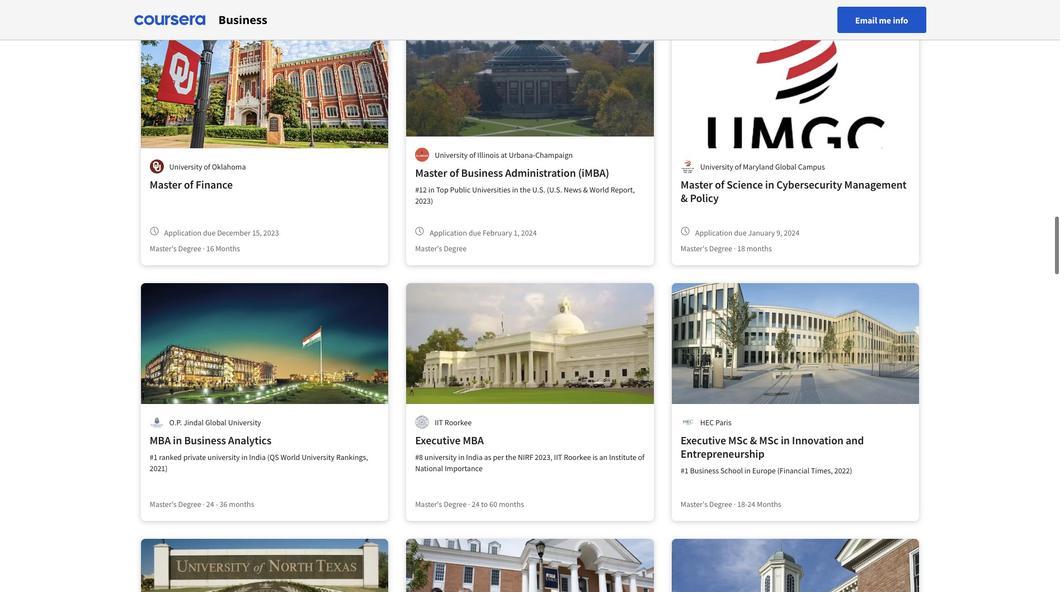 Task type: vqa. For each thing, say whether or not it's contained in the screenshot.
right about
no



Task type: describe. For each thing, give the bounding box(es) containing it.
executive mba #8 university in india as per the nirf 2023, iit roorkee is an institute of national importance
[[415, 433, 645, 474]]

top
[[436, 185, 449, 195]]

of for science
[[715, 177, 725, 191]]

(financial
[[778, 466, 810, 476]]

report,
[[611, 185, 635, 195]]

1 msc from the left
[[729, 433, 748, 447]]

master's for master's degree
[[415, 244, 442, 254]]

15,
[[252, 228, 262, 238]]

administration
[[505, 166, 576, 180]]

mba inside mba in business analytics #1 ranked private university in india (qs world university rankings, 2021)
[[150, 433, 171, 447]]

cybersecurity
[[777, 177, 843, 191]]

· left "18"
[[734, 244, 736, 254]]

university inside mba in business analytics #1 ranked private university in india (qs world university rankings, 2021)
[[302, 452, 335, 462]]

2023,
[[535, 452, 553, 462]]

champaign
[[536, 150, 573, 160]]

mba inside executive mba #8 university in india as per the nirf 2023, iit roorkee is an institute of national importance
[[463, 433, 484, 447]]

master's degree · 16 months
[[150, 244, 240, 254]]

of for maryland
[[735, 161, 742, 172]]

of inside executive mba #8 university in india as per the nirf 2023, iit roorkee is an institute of national importance
[[638, 452, 645, 462]]

innovation
[[793, 433, 844, 447]]

email me info
[[856, 14, 909, 25]]

world inside mba in business analytics #1 ranked private university in india (qs world university rankings, 2021)
[[281, 452, 300, 462]]

urbana-
[[509, 150, 536, 160]]

email me info button
[[838, 7, 927, 33]]

1 vertical spatial global
[[205, 417, 227, 427]]

executive for executive mba
[[415, 433, 461, 447]]

in down the o.p.
[[173, 433, 182, 447]]

application due january 9, 2024
[[696, 228, 800, 238]]

info
[[894, 14, 909, 25]]

university of illinois at urbana-champaign logo image
[[415, 148, 429, 162]]

o.p.
[[169, 417, 182, 427]]

school
[[721, 466, 743, 476]]

application due december 15, 2023
[[164, 228, 279, 238]]

europe
[[753, 466, 776, 476]]

degree for master's degree
[[444, 244, 467, 254]]

in left u.s.
[[512, 185, 519, 195]]

2021)
[[150, 464, 168, 474]]

u.s.
[[533, 185, 546, 195]]

news
[[564, 185, 582, 195]]

university of illinois at urbana-champaign
[[435, 150, 573, 160]]

master's for master's degree · 16 months
[[150, 244, 177, 254]]

#12
[[415, 185, 427, 195]]

policy
[[690, 191, 719, 205]]

2 application from the left
[[430, 228, 467, 238]]

university for master of business administration (imba)
[[435, 150, 468, 160]]

mba in business analytics #1 ranked private university in india (qs world university rankings, 2021)
[[150, 433, 368, 474]]

master's degree · 24 to 60 months
[[415, 499, 524, 509]]

public
[[450, 185, 471, 195]]

in inside master of science in cybersecurity management & policy
[[766, 177, 775, 191]]

business inside master of business administration (imba) #12 in top public universities in the u.s. (u.s. news & world report, 2023)
[[461, 166, 503, 180]]

paris
[[716, 417, 732, 427]]

world inside master of business administration (imba) #12 in top public universities in the u.s. (u.s. news & world report, 2023)
[[590, 185, 609, 195]]

of for finance
[[184, 177, 194, 191]]

(qs
[[267, 452, 279, 462]]

email
[[856, 14, 878, 25]]

degree for master's degree · 24 to 60 months
[[444, 499, 467, 509]]

in right #12
[[429, 185, 435, 195]]

0 vertical spatial months
[[216, 244, 240, 254]]

me
[[880, 14, 892, 25]]

master of science in cybersecurity management & policy
[[681, 177, 907, 205]]

february
[[483, 228, 512, 238]]

in up (financial
[[781, 433, 790, 447]]

application for master of science in cybersecurity management & policy
[[696, 228, 733, 238]]

master of finance
[[150, 177, 233, 191]]

2022)
[[835, 466, 853, 476]]

2023)
[[415, 196, 433, 206]]

#8
[[415, 452, 423, 462]]

entrepreneurship
[[681, 447, 765, 461]]

december
[[217, 228, 251, 238]]

analytics
[[228, 433, 272, 447]]

executive for executive msc & msc in innovation and entrepreneurship
[[681, 433, 727, 447]]

of for illinois
[[470, 150, 476, 160]]

master's degree
[[415, 244, 467, 254]]

iit roorkee
[[435, 417, 472, 427]]

campus
[[799, 161, 825, 172]]

months for mba in business analytics
[[229, 499, 254, 509]]

18-
[[738, 499, 748, 509]]

1,
[[514, 228, 520, 238]]

master's for master's degree · 18-24 months
[[681, 499, 708, 509]]

24 for analytics
[[206, 499, 214, 509]]

16
[[206, 244, 214, 254]]

· for executive msc & msc in innovation and entrepreneurship
[[734, 499, 736, 509]]

ranked
[[159, 452, 182, 462]]

jindal
[[184, 417, 204, 427]]

private
[[183, 452, 206, 462]]

2 due from the left
[[469, 228, 481, 238]]

oklahoma
[[212, 161, 246, 172]]

2 horizontal spatial months
[[747, 244, 772, 254]]

illinois
[[478, 150, 499, 160]]

in inside executive mba #8 university in india as per the nirf 2023, iit roorkee is an institute of national importance
[[459, 452, 465, 462]]

times,
[[812, 466, 833, 476]]

university up analytics
[[228, 417, 261, 427]]

36
[[220, 499, 228, 509]]



Task type: locate. For each thing, give the bounding box(es) containing it.
0 vertical spatial #1
[[150, 452, 158, 462]]

world right (qs
[[281, 452, 300, 462]]

1 horizontal spatial &
[[681, 191, 688, 205]]

to
[[481, 499, 488, 509]]

& right news on the right of the page
[[584, 185, 588, 195]]

0 horizontal spatial india
[[249, 452, 266, 462]]

1 horizontal spatial the
[[520, 185, 531, 195]]

2 horizontal spatial 24
[[748, 499, 756, 509]]

degree for master's degree · 16 months
[[178, 244, 201, 254]]

2024 right 1,
[[521, 228, 537, 238]]

1 horizontal spatial global
[[776, 161, 797, 172]]

#1 inside mba in business analytics #1 ranked private university in india (qs world university rankings, 2021)
[[150, 452, 158, 462]]

roorkee right iit roorkee logo
[[445, 417, 472, 427]]

universities
[[472, 185, 511, 195]]

1 horizontal spatial executive
[[681, 433, 727, 447]]

·
[[203, 244, 205, 254], [734, 244, 736, 254], [203, 499, 205, 509], [469, 499, 471, 509], [734, 499, 736, 509]]

in down university of maryland global campus
[[766, 177, 775, 191]]

1 horizontal spatial 24
[[472, 499, 480, 509]]

hec
[[701, 417, 714, 427]]

world down (imba)
[[590, 185, 609, 195]]

nirf
[[518, 452, 534, 462]]

0 horizontal spatial 24
[[206, 499, 214, 509]]

2 university from the left
[[425, 452, 457, 462]]

o.p. jindal global university
[[169, 417, 261, 427]]

master's for master's degree · 24 - 36 months
[[150, 499, 177, 509]]

master of business administration (imba) #12 in top public universities in the u.s. (u.s. news & world report, 2023)
[[415, 166, 635, 206]]

executive
[[415, 433, 461, 447], [681, 433, 727, 447]]

&
[[584, 185, 588, 195], [681, 191, 688, 205], [750, 433, 758, 447]]

1 application from the left
[[164, 228, 202, 238]]

18
[[738, 244, 746, 254]]

mba down iit roorkee
[[463, 433, 484, 447]]

university right "university of illinois at urbana-champaign logo"
[[435, 150, 468, 160]]

university for master of finance
[[169, 161, 202, 172]]

application for master of finance
[[164, 228, 202, 238]]

24 left the - at the left
[[206, 499, 214, 509]]

management
[[845, 177, 907, 191]]

in
[[766, 177, 775, 191], [429, 185, 435, 195], [512, 185, 519, 195], [173, 433, 182, 447], [781, 433, 790, 447], [242, 452, 248, 462], [459, 452, 465, 462], [745, 466, 751, 476]]

importance
[[445, 464, 483, 474]]

degree left 18-
[[710, 499, 733, 509]]

0 horizontal spatial master
[[150, 177, 182, 191]]

january
[[749, 228, 775, 238]]

india left (qs
[[249, 452, 266, 462]]

india
[[249, 452, 266, 462], [466, 452, 483, 462]]

months for executive mba
[[499, 499, 524, 509]]

roorkee inside executive mba #8 university in india as per the nirf 2023, iit roorkee is an institute of national importance
[[564, 452, 591, 462]]

0 horizontal spatial roorkee
[[445, 417, 472, 427]]

0 horizontal spatial msc
[[729, 433, 748, 447]]

university inside mba in business analytics #1 ranked private university in india (qs world university rankings, 2021)
[[208, 452, 240, 462]]

mba down 'o.p. jindal global university logo'
[[150, 433, 171, 447]]

2024
[[521, 228, 537, 238], [784, 228, 800, 238]]

iit right 2023,
[[554, 452, 563, 462]]

and
[[846, 433, 864, 447]]

master's for master's degree · 18 months
[[681, 244, 708, 254]]

at
[[501, 150, 508, 160]]

· left 16 on the top left of page
[[203, 244, 205, 254]]

finance
[[196, 177, 233, 191]]

the inside executive mba #8 university in india as per the nirf 2023, iit roorkee is an institute of national importance
[[506, 452, 517, 462]]

university right private
[[208, 452, 240, 462]]

science
[[727, 177, 764, 191]]

roorkee
[[445, 417, 472, 427], [564, 452, 591, 462]]

of left science
[[715, 177, 725, 191]]

degree left "18"
[[710, 244, 733, 254]]

in right school
[[745, 466, 751, 476]]

of
[[470, 150, 476, 160], [204, 161, 210, 172], [735, 161, 742, 172], [450, 166, 459, 180], [184, 177, 194, 191], [715, 177, 725, 191], [638, 452, 645, 462]]

university left rankings, at the left of page
[[302, 452, 335, 462]]

(imba)
[[578, 166, 610, 180]]

· for mba in business analytics
[[203, 499, 205, 509]]

executive msc & msc in innovation and entrepreneurship #1 business school in europe (financial times, 2022)
[[681, 433, 864, 476]]

1 horizontal spatial months
[[757, 499, 782, 509]]

0 vertical spatial the
[[520, 185, 531, 195]]

1 due from the left
[[203, 228, 216, 238]]

2 horizontal spatial application
[[696, 228, 733, 238]]

0 horizontal spatial global
[[205, 417, 227, 427]]

master
[[415, 166, 448, 180], [150, 177, 182, 191], [681, 177, 713, 191]]

an
[[600, 452, 608, 462]]

1 vertical spatial #1
[[681, 466, 689, 476]]

in up the importance in the left of the page
[[459, 452, 465, 462]]

2 24 from the left
[[472, 499, 480, 509]]

1 horizontal spatial university
[[425, 452, 457, 462]]

· left the - at the left
[[203, 499, 205, 509]]

0 horizontal spatial application
[[164, 228, 202, 238]]

coursera image
[[134, 11, 205, 29]]

degree down application due february 1, 2024
[[444, 244, 467, 254]]

university up national
[[425, 452, 457, 462]]

national
[[415, 464, 443, 474]]

executive inside the executive msc & msc in innovation and entrepreneurship #1 business school in europe (financial times, 2022)
[[681, 433, 727, 447]]

msc up europe
[[760, 433, 779, 447]]

degree left 16 on the top left of page
[[178, 244, 201, 254]]

maryland
[[743, 161, 774, 172]]

degree for master's degree · 18-24 months
[[710, 499, 733, 509]]

(u.s.
[[547, 185, 563, 195]]

msc
[[729, 433, 748, 447], [760, 433, 779, 447]]

2 executive from the left
[[681, 433, 727, 447]]

as
[[484, 452, 492, 462]]

mba
[[150, 433, 171, 447], [463, 433, 484, 447]]

global right jindal
[[205, 417, 227, 427]]

1 executive from the left
[[415, 433, 461, 447]]

due up 16 on the top left of page
[[203, 228, 216, 238]]

0 horizontal spatial months
[[229, 499, 254, 509]]

university inside executive mba #8 university in india as per the nirf 2023, iit roorkee is an institute of national importance
[[425, 452, 457, 462]]

& inside master of business administration (imba) #12 in top public universities in the u.s. (u.s. news & world report, 2023)
[[584, 185, 588, 195]]

months right 18-
[[757, 499, 782, 509]]

2 horizontal spatial master
[[681, 177, 713, 191]]

executive inside executive mba #8 university in india as per the nirf 2023, iit roorkee is an institute of national importance
[[415, 433, 461, 447]]

#1
[[150, 452, 158, 462], [681, 466, 689, 476]]

application
[[164, 228, 202, 238], [430, 228, 467, 238], [696, 228, 733, 238]]

1 vertical spatial months
[[757, 499, 782, 509]]

of for oklahoma
[[204, 161, 210, 172]]

& left policy
[[681, 191, 688, 205]]

1 horizontal spatial due
[[469, 228, 481, 238]]

1 horizontal spatial master
[[415, 166, 448, 180]]

0 vertical spatial roorkee
[[445, 417, 472, 427]]

is
[[593, 452, 598, 462]]

of inside master of business administration (imba) #12 in top public universities in the u.s. (u.s. news & world report, 2023)
[[450, 166, 459, 180]]

2 mba from the left
[[463, 433, 484, 447]]

master down university of oklahoma logo at the left top of page
[[150, 177, 182, 191]]

university of oklahoma
[[169, 161, 246, 172]]

application up master's degree · 18 months
[[696, 228, 733, 238]]

& inside master of science in cybersecurity management & policy
[[681, 191, 688, 205]]

of for business
[[450, 166, 459, 180]]

application up "master's degree · 16 months"
[[164, 228, 202, 238]]

degree for master's degree · 18 months
[[710, 244, 733, 254]]

1 horizontal spatial iit
[[554, 452, 563, 462]]

1 horizontal spatial world
[[590, 185, 609, 195]]

due up "18"
[[735, 228, 747, 238]]

master for master of science in cybersecurity management & policy
[[681, 177, 713, 191]]

master's left 18-
[[681, 499, 708, 509]]

#1 up 2021)
[[150, 452, 158, 462]]

master inside master of science in cybersecurity management & policy
[[681, 177, 713, 191]]

due
[[203, 228, 216, 238], [469, 228, 481, 238], [735, 228, 747, 238]]

university for master of science in cybersecurity management & policy
[[701, 161, 734, 172]]

degree left to
[[444, 499, 467, 509]]

2 horizontal spatial &
[[750, 433, 758, 447]]

the
[[520, 185, 531, 195], [506, 452, 517, 462]]

master's degree · 18 months
[[681, 244, 772, 254]]

1 india from the left
[[249, 452, 266, 462]]

india inside mba in business analytics #1 ranked private university in india (qs world university rankings, 2021)
[[249, 452, 266, 462]]

0 horizontal spatial mba
[[150, 433, 171, 447]]

master's down national
[[415, 499, 442, 509]]

global left campus
[[776, 161, 797, 172]]

india left as
[[466, 452, 483, 462]]

master for master of finance
[[150, 177, 182, 191]]

degree
[[178, 244, 201, 254], [444, 244, 467, 254], [710, 244, 733, 254], [178, 499, 201, 509], [444, 499, 467, 509], [710, 499, 733, 509]]

business inside the executive msc & msc in innovation and entrepreneurship #1 business school in europe (financial times, 2022)
[[691, 466, 719, 476]]

· left 18-
[[734, 499, 736, 509]]

master inside master of business administration (imba) #12 in top public universities in the u.s. (u.s. news & world report, 2023)
[[415, 166, 448, 180]]

1 horizontal spatial msc
[[760, 433, 779, 447]]

master up #12
[[415, 166, 448, 180]]

months down december
[[216, 244, 240, 254]]

msc down the paris
[[729, 433, 748, 447]]

3 due from the left
[[735, 228, 747, 238]]

1 vertical spatial the
[[506, 452, 517, 462]]

master's down 2021)
[[150, 499, 177, 509]]

business inside mba in business analytics #1 ranked private university in india (qs world university rankings, 2021)
[[184, 433, 226, 447]]

of up science
[[735, 161, 742, 172]]

iit inside executive mba #8 university in india as per the nirf 2023, iit roorkee is an institute of national importance
[[554, 452, 563, 462]]

· for executive mba
[[469, 499, 471, 509]]

-
[[216, 499, 218, 509]]

1 vertical spatial roorkee
[[564, 452, 591, 462]]

months down january at the right of the page
[[747, 244, 772, 254]]

university
[[208, 452, 240, 462], [425, 452, 457, 462]]

of up the public
[[450, 166, 459, 180]]

0 vertical spatial iit
[[435, 417, 443, 427]]

iit right iit roorkee logo
[[435, 417, 443, 427]]

0 horizontal spatial due
[[203, 228, 216, 238]]

1 horizontal spatial 2024
[[784, 228, 800, 238]]

due left february
[[469, 228, 481, 238]]

1 horizontal spatial application
[[430, 228, 467, 238]]

of inside master of science in cybersecurity management & policy
[[715, 177, 725, 191]]

· left to
[[469, 499, 471, 509]]

24 down europe
[[748, 499, 756, 509]]

of right institute
[[638, 452, 645, 462]]

0 horizontal spatial university
[[208, 452, 240, 462]]

2023
[[264, 228, 279, 238]]

24 left to
[[472, 499, 480, 509]]

master's left "18"
[[681, 244, 708, 254]]

2024 for application due january 9, 2024
[[784, 228, 800, 238]]

per
[[493, 452, 504, 462]]

master's for master's degree · 24 to 60 months
[[415, 499, 442, 509]]

in down analytics
[[242, 452, 248, 462]]

due for master of science in cybersecurity management & policy
[[735, 228, 747, 238]]

o.p. jindal global university logo image
[[150, 415, 164, 429]]

iit roorkee logo image
[[415, 415, 429, 429]]

1 horizontal spatial #1
[[681, 466, 689, 476]]

months right 36
[[229, 499, 254, 509]]

degree left the - at the left
[[178, 499, 201, 509]]

1 horizontal spatial mba
[[463, 433, 484, 447]]

2024 for application due february 1, 2024
[[521, 228, 537, 238]]

0 horizontal spatial 2024
[[521, 228, 537, 238]]

0 horizontal spatial the
[[506, 452, 517, 462]]

3 application from the left
[[696, 228, 733, 238]]

months
[[747, 244, 772, 254], [229, 499, 254, 509], [499, 499, 524, 509]]

of left finance
[[184, 177, 194, 191]]

institute
[[609, 452, 637, 462]]

hec paris
[[701, 417, 732, 427]]

2 india from the left
[[466, 452, 483, 462]]

global
[[776, 161, 797, 172], [205, 417, 227, 427]]

rankings,
[[336, 452, 368, 462]]

1 vertical spatial iit
[[554, 452, 563, 462]]

60
[[490, 499, 498, 509]]

1 2024 from the left
[[521, 228, 537, 238]]

0 vertical spatial global
[[776, 161, 797, 172]]

master's
[[150, 244, 177, 254], [415, 244, 442, 254], [681, 244, 708, 254], [150, 499, 177, 509], [415, 499, 442, 509], [681, 499, 708, 509]]

#1 down entrepreneurship
[[681, 466, 689, 476]]

#1 inside the executive msc & msc in innovation and entrepreneurship #1 business school in europe (financial times, 2022)
[[681, 466, 689, 476]]

1 vertical spatial world
[[281, 452, 300, 462]]

of up finance
[[204, 161, 210, 172]]

0 horizontal spatial world
[[281, 452, 300, 462]]

1 mba from the left
[[150, 433, 171, 447]]

2 msc from the left
[[760, 433, 779, 447]]

iit
[[435, 417, 443, 427], [554, 452, 563, 462]]

university of maryland global campus logo image
[[681, 160, 695, 174]]

0 horizontal spatial iit
[[435, 417, 443, 427]]

24 for university
[[472, 499, 480, 509]]

executive down iit roorkee
[[415, 433, 461, 447]]

0 horizontal spatial months
[[216, 244, 240, 254]]

& up europe
[[750, 433, 758, 447]]

& inside the executive msc & msc in innovation and entrepreneurship #1 business school in europe (financial times, 2022)
[[750, 433, 758, 447]]

due for master of finance
[[203, 228, 216, 238]]

degree for master's degree · 24 - 36 months
[[178, 499, 201, 509]]

months
[[216, 244, 240, 254], [757, 499, 782, 509]]

0 vertical spatial world
[[590, 185, 609, 195]]

master's left 16 on the top left of page
[[150, 244, 177, 254]]

master's down 2023)
[[415, 244, 442, 254]]

the left u.s.
[[520, 185, 531, 195]]

1 horizontal spatial india
[[466, 452, 483, 462]]

application up master's degree
[[430, 228, 467, 238]]

1 university from the left
[[208, 452, 240, 462]]

2 2024 from the left
[[784, 228, 800, 238]]

3 24 from the left
[[748, 499, 756, 509]]

university right 'university of maryland global campus logo' on the right of the page
[[701, 161, 734, 172]]

0 horizontal spatial #1
[[150, 452, 158, 462]]

the inside master of business administration (imba) #12 in top public universities in the u.s. (u.s. news & world report, 2023)
[[520, 185, 531, 195]]

executive down "hec"
[[681, 433, 727, 447]]

1 24 from the left
[[206, 499, 214, 509]]

university
[[435, 150, 468, 160], [169, 161, 202, 172], [701, 161, 734, 172], [228, 417, 261, 427], [302, 452, 335, 462]]

master's degree · 24 - 36 months
[[150, 499, 254, 509]]

university up master of finance on the top
[[169, 161, 202, 172]]

master down 'university of maryland global campus logo' on the right of the page
[[681, 177, 713, 191]]

hec paris logo image
[[681, 415, 695, 429]]

india inside executive mba #8 university in india as per the nirf 2023, iit roorkee is an institute of national importance
[[466, 452, 483, 462]]

0 horizontal spatial &
[[584, 185, 588, 195]]

1 horizontal spatial months
[[499, 499, 524, 509]]

months right 60
[[499, 499, 524, 509]]

master's degree · 18-24 months
[[681, 499, 782, 509]]

0 horizontal spatial executive
[[415, 433, 461, 447]]

of left illinois
[[470, 150, 476, 160]]

application due february 1, 2024
[[430, 228, 537, 238]]

the right per
[[506, 452, 517, 462]]

1 horizontal spatial roorkee
[[564, 452, 591, 462]]

roorkee left "is"
[[564, 452, 591, 462]]

9,
[[777, 228, 783, 238]]

university of oklahoma logo image
[[150, 160, 164, 174]]

university of maryland global campus
[[701, 161, 825, 172]]

2024 right 9,
[[784, 228, 800, 238]]

2 horizontal spatial due
[[735, 228, 747, 238]]



